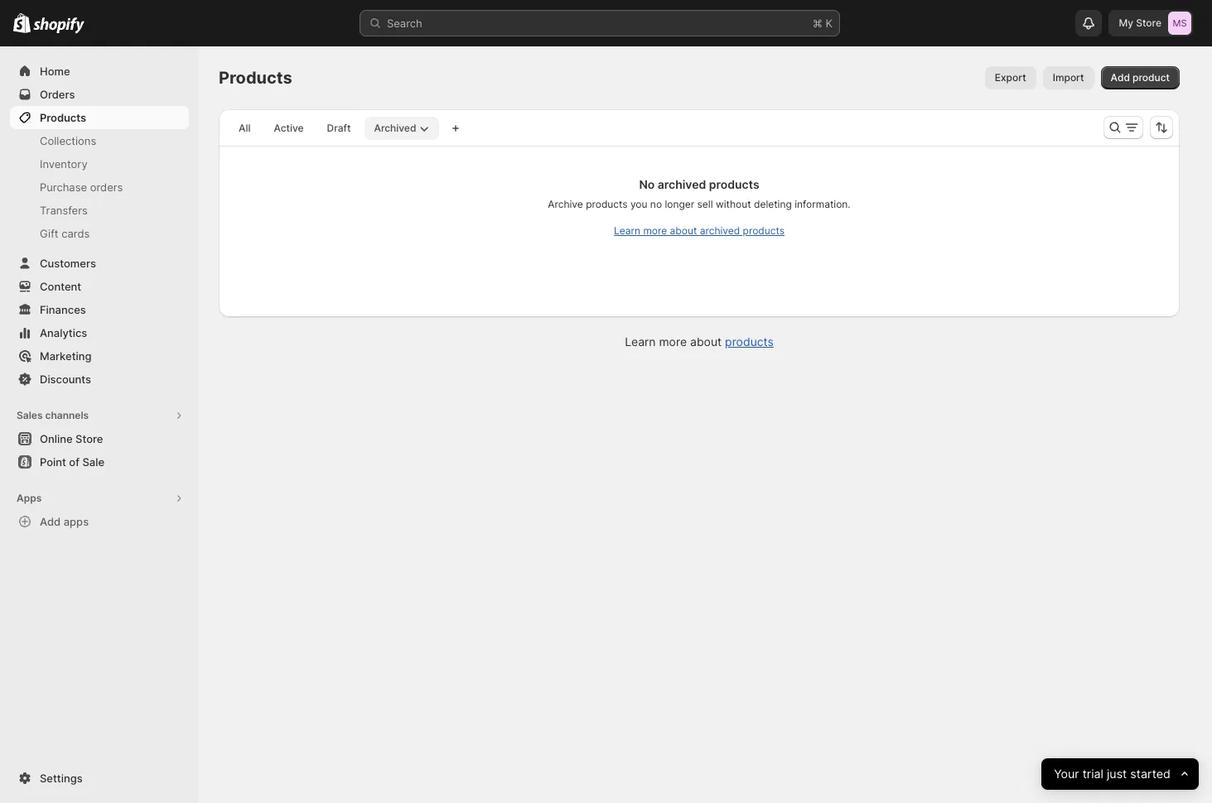 Task type: describe. For each thing, give the bounding box(es) containing it.
shopify image
[[13, 13, 31, 33]]

purchase orders
[[40, 181, 123, 194]]

point
[[40, 456, 66, 469]]

customers
[[40, 257, 96, 270]]

channels
[[45, 409, 89, 422]]

content link
[[10, 275, 189, 298]]

analytics link
[[10, 321, 189, 345]]

your trial just started button
[[1041, 759, 1199, 790]]

add apps button
[[10, 510, 189, 534]]

archived button
[[364, 117, 439, 140]]

content
[[40, 280, 81, 293]]

gift cards
[[40, 227, 90, 240]]

0 horizontal spatial products
[[40, 111, 86, 124]]

deleting
[[754, 198, 792, 210]]

apps
[[64, 515, 89, 529]]

information.
[[795, 198, 851, 210]]

⌘
[[813, 17, 823, 30]]

import button
[[1043, 66, 1094, 89]]

transfers link
[[10, 199, 189, 222]]

sales channels button
[[10, 404, 189, 428]]

you
[[630, 198, 648, 210]]

settings
[[40, 772, 83, 785]]

collections
[[40, 134, 96, 147]]

point of sale button
[[0, 451, 199, 474]]

archived
[[374, 122, 416, 134]]

orders
[[90, 181, 123, 194]]

0 vertical spatial archived
[[658, 177, 706, 191]]

learn for learn more about products
[[625, 335, 656, 349]]

learn for learn more about archived products
[[614, 225, 640, 237]]

shopify image
[[33, 17, 85, 34]]

1 horizontal spatial products
[[219, 68, 292, 88]]

marketing
[[40, 350, 92, 363]]

point of sale link
[[10, 451, 189, 474]]

my store image
[[1168, 12, 1191, 35]]

add for add product
[[1111, 71, 1130, 84]]

sale
[[82, 456, 104, 469]]

archive products you no longer sell without deleting information.
[[548, 198, 851, 210]]

online
[[40, 433, 73, 446]]

tab list containing all
[[225, 116, 443, 140]]

more for learn more about archived products
[[643, 225, 667, 237]]

active
[[274, 122, 304, 134]]

products link
[[725, 335, 774, 349]]

home
[[40, 65, 70, 78]]

products link
[[10, 106, 189, 129]]

orders
[[40, 88, 75, 101]]

gift cards link
[[10, 222, 189, 245]]

all link
[[229, 117, 260, 140]]

home link
[[10, 60, 189, 83]]

purchase
[[40, 181, 87, 194]]

your
[[1054, 767, 1079, 782]]

online store
[[40, 433, 103, 446]]

all
[[239, 122, 251, 134]]



Task type: vqa. For each thing, say whether or not it's contained in the screenshot.
'Add apps' button
yes



Task type: locate. For each thing, give the bounding box(es) containing it.
add product
[[1111, 71, 1170, 84]]

0 horizontal spatial add
[[40, 515, 61, 529]]

draft link
[[317, 117, 361, 140]]

add
[[1111, 71, 1130, 84], [40, 515, 61, 529]]

about for archived
[[670, 225, 697, 237]]

store for my store
[[1136, 17, 1162, 29]]

⌘ k
[[813, 17, 833, 30]]

point of sale
[[40, 456, 104, 469]]

sales channels
[[17, 409, 89, 422]]

learn more about products
[[625, 335, 774, 349]]

0 vertical spatial products
[[219, 68, 292, 88]]

your trial just started
[[1054, 767, 1171, 782]]

0 vertical spatial add
[[1111, 71, 1130, 84]]

store inside 'link'
[[75, 433, 103, 446]]

collections link
[[10, 129, 189, 152]]

0 vertical spatial learn
[[614, 225, 640, 237]]

orders link
[[10, 83, 189, 106]]

1 vertical spatial archived
[[700, 225, 740, 237]]

1 vertical spatial learn
[[625, 335, 656, 349]]

my store
[[1119, 17, 1162, 29]]

1 vertical spatial add
[[40, 515, 61, 529]]

gift
[[40, 227, 59, 240]]

store right my
[[1136, 17, 1162, 29]]

archived down without
[[700, 225, 740, 237]]

k
[[826, 17, 833, 30]]

trial
[[1083, 767, 1103, 782]]

store for online store
[[75, 433, 103, 446]]

more for learn more about products
[[659, 335, 687, 349]]

without
[[716, 198, 751, 210]]

learn more about archived products
[[614, 225, 785, 237]]

finances
[[40, 303, 86, 317]]

of
[[69, 456, 80, 469]]

inventory link
[[10, 152, 189, 176]]

no
[[650, 198, 662, 210]]

tab list
[[225, 116, 443, 140]]

sell
[[697, 198, 713, 210]]

online store link
[[10, 428, 189, 451]]

discounts
[[40, 373, 91, 386]]

products up collections
[[40, 111, 86, 124]]

no archived products
[[639, 177, 759, 191]]

inventory
[[40, 157, 88, 171]]

products
[[219, 68, 292, 88], [40, 111, 86, 124]]

transfers
[[40, 204, 88, 217]]

online store button
[[0, 428, 199, 451]]

sales
[[17, 409, 43, 422]]

store
[[1136, 17, 1162, 29], [75, 433, 103, 446]]

longer
[[665, 198, 695, 210]]

about for products
[[690, 335, 722, 349]]

0 horizontal spatial store
[[75, 433, 103, 446]]

archived up "longer" at the right of the page
[[658, 177, 706, 191]]

store up sale
[[75, 433, 103, 446]]

purchase orders link
[[10, 176, 189, 199]]

more left products link
[[659, 335, 687, 349]]

0 vertical spatial about
[[670, 225, 697, 237]]

more
[[643, 225, 667, 237], [659, 335, 687, 349]]

import
[[1053, 71, 1084, 84]]

about left products link
[[690, 335, 722, 349]]

archived
[[658, 177, 706, 191], [700, 225, 740, 237]]

marketing link
[[10, 345, 189, 368]]

1 vertical spatial products
[[40, 111, 86, 124]]

discounts link
[[10, 368, 189, 391]]

products up 'all'
[[219, 68, 292, 88]]

customers link
[[10, 252, 189, 275]]

search
[[387, 17, 422, 30]]

0 vertical spatial more
[[643, 225, 667, 237]]

add left product
[[1111, 71, 1130, 84]]

about
[[670, 225, 697, 237], [690, 335, 722, 349]]

started
[[1130, 767, 1171, 782]]

just
[[1107, 767, 1127, 782]]

active link
[[264, 117, 314, 140]]

add left apps
[[40, 515, 61, 529]]

more down no
[[643, 225, 667, 237]]

settings link
[[10, 767, 189, 790]]

apps button
[[10, 487, 189, 510]]

no
[[639, 177, 655, 191]]

draft
[[327, 122, 351, 134]]

product
[[1133, 71, 1170, 84]]

my
[[1119, 17, 1134, 29]]

0 vertical spatial store
[[1136, 17, 1162, 29]]

analytics
[[40, 326, 87, 340]]

about down "longer" at the right of the page
[[670, 225, 697, 237]]

add for add apps
[[40, 515, 61, 529]]

1 vertical spatial more
[[659, 335, 687, 349]]

finances link
[[10, 298, 189, 321]]

apps
[[17, 492, 42, 505]]

add inside button
[[40, 515, 61, 529]]

archive
[[548, 198, 583, 210]]

export
[[995, 71, 1026, 84]]

1 vertical spatial store
[[75, 433, 103, 446]]

1 horizontal spatial add
[[1111, 71, 1130, 84]]

1 horizontal spatial store
[[1136, 17, 1162, 29]]

1 vertical spatial about
[[690, 335, 722, 349]]

add apps
[[40, 515, 89, 529]]

export button
[[985, 66, 1036, 89]]

add product link
[[1101, 66, 1180, 89]]

learn
[[614, 225, 640, 237], [625, 335, 656, 349]]

cards
[[62, 227, 90, 240]]

products
[[709, 177, 759, 191], [586, 198, 628, 210], [743, 225, 785, 237], [725, 335, 774, 349]]

learn more about archived products link
[[614, 225, 785, 237]]



